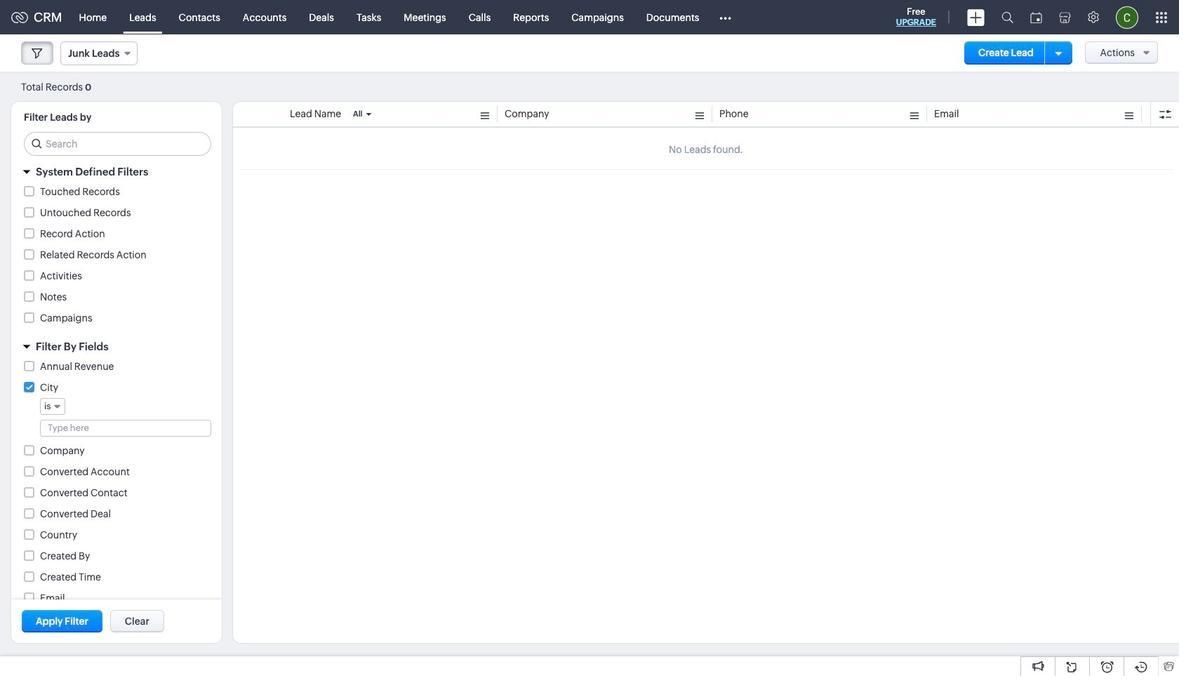 Task type: locate. For each thing, give the bounding box(es) containing it.
calendar image
[[1031, 12, 1042, 23]]

create menu image
[[967, 9, 985, 26]]

search element
[[993, 0, 1022, 34]]

None field
[[60, 41, 138, 65], [40, 398, 66, 415], [60, 41, 138, 65], [40, 398, 66, 415]]

logo image
[[11, 12, 28, 23]]

Type here text field
[[41, 420, 211, 436]]

profile element
[[1108, 0, 1147, 34]]

Search text field
[[25, 133, 211, 155]]



Task type: vqa. For each thing, say whether or not it's contained in the screenshot.
the Signals element
no



Task type: describe. For each thing, give the bounding box(es) containing it.
Other Modules field
[[711, 6, 741, 28]]

search image
[[1002, 11, 1014, 23]]

profile image
[[1116, 6, 1139, 28]]

create menu element
[[959, 0, 993, 34]]



